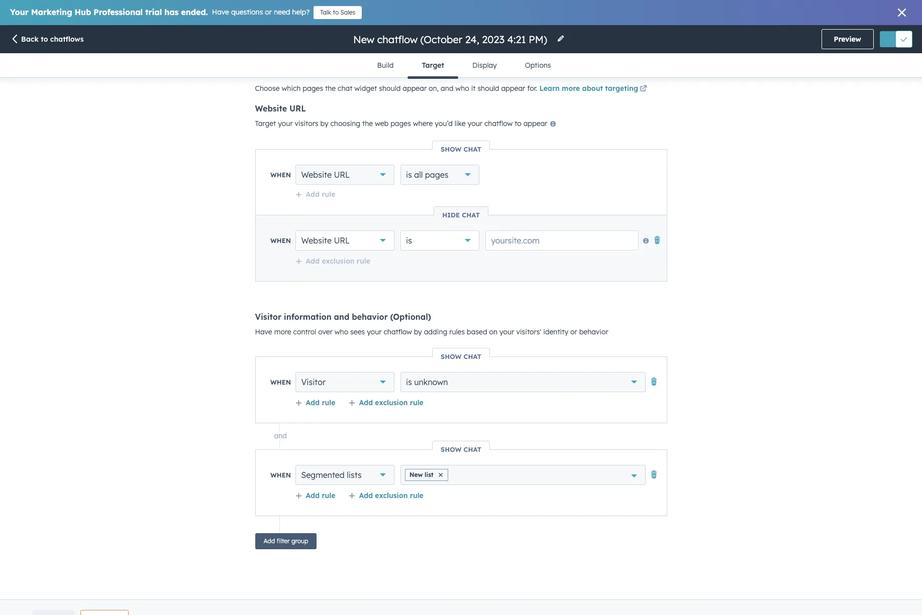 Task type: vqa. For each thing, say whether or not it's contained in the screenshot.
Conversations to the top
no



Task type: describe. For each thing, give the bounding box(es) containing it.
website for is
[[301, 236, 332, 246]]

target for target
[[422, 61, 444, 70]]

your
[[10, 7, 29, 17]]

new
[[410, 472, 423, 479]]

exclusion for segmented lists
[[375, 492, 408, 501]]

to for talk
[[333, 9, 339, 16]]

chat for segmented lists
[[464, 446, 482, 454]]

it
[[471, 84, 476, 93]]

1 should from the left
[[379, 84, 401, 93]]

web
[[375, 119, 389, 128]]

1 horizontal spatial or
[[571, 328, 578, 337]]

add rule for segmented lists
[[306, 492, 336, 501]]

url for is all pages
[[334, 170, 350, 180]]

visitors
[[295, 119, 319, 128]]

sees
[[350, 328, 365, 337]]

learn more about targeting
[[540, 84, 639, 93]]

your marketing hub professional trial has ended. have questions or need help?
[[10, 7, 310, 17]]

identity
[[544, 328, 569, 337]]

options
[[525, 61, 551, 70]]

visitors'
[[517, 328, 542, 337]]

segmented
[[301, 471, 345, 481]]

choose
[[255, 84, 280, 93]]

you'd
[[435, 119, 453, 128]]

lists
[[347, 471, 362, 481]]

visitor information and  behavior (optional)
[[255, 312, 431, 322]]

display button
[[459, 53, 511, 77]]

add rule button for website url
[[295, 190, 336, 199]]

chat
[[338, 84, 353, 93]]

0 vertical spatial add exclusion rule button
[[295, 257, 370, 266]]

questions
[[231, 8, 263, 17]]

show chat link for url
[[433, 145, 490, 153]]

exclusion for visitor
[[375, 399, 408, 408]]

show for url
[[441, 145, 462, 153]]

add filter group button
[[255, 534, 317, 550]]

has
[[165, 7, 179, 17]]

target your visitors by choosing the web pages where you'd like your chatflow to appear
[[255, 119, 550, 128]]

learn
[[540, 84, 560, 93]]

build
[[377, 61, 394, 70]]

1 vertical spatial by
[[414, 328, 422, 337]]

like
[[455, 119, 466, 128]]

marketing
[[31, 7, 72, 17]]

hide chat
[[443, 211, 480, 219]]

0 vertical spatial exclusion
[[322, 257, 355, 266]]

talk to sales button
[[314, 6, 362, 19]]

show for lists
[[441, 446, 462, 454]]

2 horizontal spatial and
[[441, 84, 454, 93]]

appear left for.
[[501, 84, 526, 93]]

1 vertical spatial pages
[[391, 119, 411, 128]]

2 horizontal spatial to
[[515, 119, 522, 128]]

chat for visitor
[[464, 353, 482, 361]]

2 show chat link from the top
[[433, 353, 490, 361]]

(optional)
[[390, 312, 431, 322]]

url for is
[[334, 236, 350, 246]]

add rule for website url
[[306, 190, 336, 199]]

0 vertical spatial add exclusion rule
[[306, 257, 370, 266]]

to for back
[[41, 35, 48, 44]]

options button
[[511, 53, 565, 77]]

more for learn
[[562, 84, 580, 93]]

0 vertical spatial who
[[456, 84, 469, 93]]

add exclusion rule button for segmented lists
[[349, 492, 424, 501]]

preview
[[834, 35, 862, 44]]

website url button for is
[[296, 231, 395, 251]]

your left visitors
[[278, 119, 293, 128]]

add rule button for segmented lists
[[295, 492, 336, 501]]

on
[[489, 328, 498, 337]]

visitor for visitor information and  behavior (optional)
[[255, 312, 282, 322]]

group
[[292, 538, 308, 546]]

information
[[284, 312, 332, 322]]

0 vertical spatial the
[[325, 84, 336, 93]]

chat for website url
[[464, 145, 482, 153]]

2 when from the top
[[271, 237, 291, 245]]

trial
[[145, 7, 162, 17]]

choose which pages the chat widget should appear on, and who it should appear for.
[[255, 84, 540, 93]]

add rule button for visitor
[[295, 399, 336, 408]]

website url for is all pages
[[301, 170, 350, 180]]

have more control over who sees your chatflow by adding rules based on your visitors' identity or behavior
[[255, 328, 609, 337]]

back
[[21, 35, 39, 44]]

build button
[[363, 53, 408, 77]]

control
[[293, 328, 316, 337]]

for.
[[528, 84, 538, 93]]

0 horizontal spatial chatflow
[[384, 328, 412, 337]]

yoursite.com text field
[[486, 231, 639, 251]]

based
[[467, 328, 488, 337]]

add exclusion rule for segmented lists
[[359, 492, 424, 501]]

targeting
[[605, 84, 639, 93]]

1 horizontal spatial have
[[255, 328, 272, 337]]

0 horizontal spatial behavior
[[352, 312, 388, 322]]

choosing
[[331, 119, 361, 128]]

website url for is
[[301, 236, 350, 246]]



Task type: locate. For each thing, give the bounding box(es) containing it.
or right identity
[[571, 328, 578, 337]]

target for target your visitors by choosing the web pages where you'd like your chatflow to appear
[[255, 119, 276, 128]]

1 horizontal spatial pages
[[391, 119, 411, 128]]

2 show chat from the top
[[441, 353, 482, 361]]

where
[[413, 119, 433, 128]]

3 add rule from the top
[[306, 492, 336, 501]]

filter
[[277, 538, 290, 546]]

1 vertical spatial close image
[[439, 474, 443, 478]]

add filter group
[[264, 538, 308, 546]]

0 horizontal spatial pages
[[303, 84, 323, 93]]

2 vertical spatial pages
[[425, 170, 449, 180]]

should
[[379, 84, 401, 93], [478, 84, 500, 93]]

have left control
[[255, 328, 272, 337]]

need
[[274, 8, 290, 17]]

2 show from the top
[[441, 353, 462, 361]]

website url
[[255, 104, 306, 114], [301, 170, 350, 180], [301, 236, 350, 246]]

2 vertical spatial is
[[406, 378, 412, 388]]

pages inside is all pages popup button
[[425, 170, 449, 180]]

2 vertical spatial show chat link
[[433, 446, 490, 454]]

have inside your marketing hub professional trial has ended. have questions or need help?
[[212, 8, 229, 17]]

0 vertical spatial have
[[212, 8, 229, 17]]

0 horizontal spatial should
[[379, 84, 401, 93]]

segmented lists button
[[296, 466, 395, 486]]

all
[[414, 170, 423, 180]]

1 show from the top
[[441, 145, 462, 153]]

2 vertical spatial add exclusion rule
[[359, 492, 424, 501]]

chatflow right like
[[485, 119, 513, 128]]

is inside popup button
[[406, 170, 412, 180]]

0 horizontal spatial visitor
[[255, 312, 282, 322]]

0 horizontal spatial and
[[274, 432, 287, 441]]

talk to sales
[[320, 9, 356, 16]]

appear
[[403, 84, 427, 93], [501, 84, 526, 93], [524, 119, 548, 128]]

0 vertical spatial and
[[441, 84, 454, 93]]

show chat link down the rules
[[433, 353, 490, 361]]

appear down for.
[[524, 119, 548, 128]]

your right sees
[[367, 328, 382, 337]]

1 vertical spatial show chat link
[[433, 353, 490, 361]]

0 horizontal spatial to
[[41, 35, 48, 44]]

appear left on,
[[403, 84, 427, 93]]

3 show chat link from the top
[[433, 446, 490, 454]]

ended.
[[181, 7, 208, 17]]

your right like
[[468, 119, 483, 128]]

target
[[422, 61, 444, 70], [255, 119, 276, 128]]

1 vertical spatial url
[[334, 170, 350, 180]]

1 vertical spatial add rule
[[306, 399, 336, 408]]

pages for which
[[303, 84, 323, 93]]

1 vertical spatial behavior
[[580, 328, 609, 337]]

add rule for visitor
[[306, 399, 336, 408]]

0 vertical spatial or
[[265, 8, 272, 17]]

2 horizontal spatial pages
[[425, 170, 449, 180]]

hide
[[443, 211, 460, 219]]

0 vertical spatial close image
[[898, 9, 907, 17]]

hub
[[75, 7, 91, 17]]

3 when from the top
[[271, 379, 291, 387]]

is all pages button
[[401, 165, 480, 185]]

1 horizontal spatial by
[[414, 328, 422, 337]]

1 vertical spatial show chat
[[441, 353, 482, 361]]

2 website url button from the top
[[296, 231, 395, 251]]

behavior right identity
[[580, 328, 609, 337]]

the left web
[[363, 119, 373, 128]]

is all pages
[[406, 170, 449, 180]]

0 vertical spatial show chat
[[441, 145, 482, 153]]

2 should from the left
[[478, 84, 500, 93]]

the left chat
[[325, 84, 336, 93]]

pages for all
[[425, 170, 449, 180]]

target inside button
[[422, 61, 444, 70]]

show chat
[[441, 145, 482, 153], [441, 353, 482, 361], [441, 446, 482, 454]]

1 vertical spatial to
[[41, 35, 48, 44]]

2 is from the top
[[406, 236, 412, 246]]

show chat link for lists
[[433, 446, 490, 454]]

website url button
[[296, 165, 395, 185], [296, 231, 395, 251]]

add exclusion rule
[[306, 257, 370, 266], [359, 399, 424, 408], [359, 492, 424, 501]]

target down choose on the left top of the page
[[255, 119, 276, 128]]

show chat link up list
[[433, 446, 490, 454]]

1 vertical spatial chatflow
[[384, 328, 412, 337]]

display
[[473, 61, 497, 70]]

on,
[[429, 84, 439, 93]]

0 vertical spatial website url button
[[296, 165, 395, 185]]

visitor
[[255, 312, 282, 322], [301, 378, 326, 388]]

0 vertical spatial by
[[321, 119, 329, 128]]

1 vertical spatial who
[[335, 328, 349, 337]]

your right "on"
[[500, 328, 515, 337]]

which
[[282, 84, 301, 93]]

1 horizontal spatial chatflow
[[485, 119, 513, 128]]

3 show from the top
[[441, 446, 462, 454]]

1 vertical spatial add rule button
[[295, 399, 336, 408]]

your
[[278, 119, 293, 128], [468, 119, 483, 128], [367, 328, 382, 337], [500, 328, 515, 337]]

0 horizontal spatial more
[[274, 328, 291, 337]]

1 vertical spatial add exclusion rule
[[359, 399, 424, 408]]

target button
[[408, 53, 459, 79]]

2 add rule from the top
[[306, 399, 336, 408]]

website for is all pages
[[301, 170, 332, 180]]

2 vertical spatial add rule
[[306, 492, 336, 501]]

behavior
[[352, 312, 388, 322], [580, 328, 609, 337]]

1 horizontal spatial visitor
[[301, 378, 326, 388]]

0 vertical spatial add rule button
[[295, 190, 336, 199]]

list
[[425, 472, 434, 479]]

1 vertical spatial target
[[255, 119, 276, 128]]

1 add rule from the top
[[306, 190, 336, 199]]

more
[[562, 84, 580, 93], [274, 328, 291, 337]]

add exclusion rule button
[[295, 257, 370, 266], [349, 399, 424, 408], [349, 492, 424, 501]]

to
[[333, 9, 339, 16], [41, 35, 48, 44], [515, 119, 522, 128]]

to inside talk to sales button
[[333, 9, 339, 16]]

should down "build" button
[[379, 84, 401, 93]]

1 horizontal spatial close image
[[898, 9, 907, 17]]

1 vertical spatial add exclusion rule button
[[349, 399, 424, 408]]

1 vertical spatial the
[[363, 119, 373, 128]]

pages
[[303, 84, 323, 93], [391, 119, 411, 128], [425, 170, 449, 180]]

1 horizontal spatial more
[[562, 84, 580, 93]]

hide chat link
[[434, 211, 488, 219]]

add rule button
[[295, 190, 336, 199], [295, 399, 336, 408], [295, 492, 336, 501]]

who down visitor information and  behavior (optional)
[[335, 328, 349, 337]]

add inside button
[[264, 538, 275, 546]]

show
[[441, 145, 462, 153], [441, 353, 462, 361], [441, 446, 462, 454]]

1 vertical spatial website url
[[301, 170, 350, 180]]

2 vertical spatial and
[[274, 432, 287, 441]]

0 vertical spatial visitor
[[255, 312, 282, 322]]

0 vertical spatial url
[[290, 104, 306, 114]]

widget
[[355, 84, 377, 93]]

unknown
[[414, 378, 448, 388]]

1 is from the top
[[406, 170, 412, 180]]

0 vertical spatial add rule
[[306, 190, 336, 199]]

0 vertical spatial to
[[333, 9, 339, 16]]

pages right 'all'
[[425, 170, 449, 180]]

help?
[[292, 8, 310, 17]]

1 add rule button from the top
[[295, 190, 336, 199]]

link opens in a new window image
[[640, 85, 647, 93]]

url
[[290, 104, 306, 114], [334, 170, 350, 180], [334, 236, 350, 246]]

0 vertical spatial chatflow
[[485, 119, 513, 128]]

visitor for visitor
[[301, 378, 326, 388]]

0 vertical spatial website url
[[255, 104, 306, 114]]

2 vertical spatial website url
[[301, 236, 350, 246]]

1 horizontal spatial and
[[334, 312, 350, 322]]

3 add rule button from the top
[[295, 492, 336, 501]]

is unknown
[[406, 378, 448, 388]]

0 horizontal spatial close image
[[439, 474, 443, 478]]

back to chatflows
[[21, 35, 84, 44]]

rules
[[450, 328, 465, 337]]

1 vertical spatial website
[[301, 170, 332, 180]]

sales
[[341, 9, 356, 16]]

is
[[406, 170, 412, 180], [406, 236, 412, 246], [406, 378, 412, 388]]

0 horizontal spatial by
[[321, 119, 329, 128]]

2 vertical spatial show chat
[[441, 446, 482, 454]]

show chat link
[[433, 145, 490, 153], [433, 353, 490, 361], [433, 446, 490, 454]]

chatflows
[[50, 35, 84, 44]]

1 horizontal spatial to
[[333, 9, 339, 16]]

pages right which
[[303, 84, 323, 93]]

is inside popup button
[[406, 378, 412, 388]]

is inside "popup button"
[[406, 236, 412, 246]]

add exclusion rule button for visitor
[[349, 399, 424, 408]]

chat
[[464, 145, 482, 153], [462, 211, 480, 219], [464, 353, 482, 361], [464, 446, 482, 454]]

navigation containing build
[[363, 53, 565, 79]]

0 horizontal spatial or
[[265, 8, 272, 17]]

is for is
[[406, 236, 412, 246]]

2 add rule button from the top
[[295, 399, 336, 408]]

should right it
[[478, 84, 500, 93]]

1 horizontal spatial target
[[422, 61, 444, 70]]

preview button
[[822, 29, 874, 49]]

2 vertical spatial to
[[515, 119, 522, 128]]

learn more about targeting link
[[540, 83, 649, 96]]

chatflow
[[485, 119, 513, 128], [384, 328, 412, 337]]

2 vertical spatial add exclusion rule button
[[349, 492, 424, 501]]

is for is all pages
[[406, 170, 412, 180]]

to inside back to chatflows button
[[41, 35, 48, 44]]

have
[[212, 8, 229, 17], [255, 328, 272, 337]]

0 vertical spatial show chat link
[[433, 145, 490, 153]]

0 vertical spatial target
[[422, 61, 444, 70]]

and
[[441, 84, 454, 93], [334, 312, 350, 322], [274, 432, 287, 441]]

by right visitors
[[321, 119, 329, 128]]

None field
[[352, 32, 551, 46], [451, 466, 458, 486], [352, 32, 551, 46], [451, 466, 458, 486]]

0 vertical spatial is
[[406, 170, 412, 180]]

target up on,
[[422, 61, 444, 70]]

0 horizontal spatial the
[[325, 84, 336, 93]]

1 horizontal spatial should
[[478, 84, 500, 93]]

1 horizontal spatial behavior
[[580, 328, 609, 337]]

1 vertical spatial visitor
[[301, 378, 326, 388]]

more right learn
[[562, 84, 580, 93]]

visitor inside popup button
[[301, 378, 326, 388]]

back to chatflows button
[[10, 34, 84, 45]]

adding
[[424, 328, 448, 337]]

2 vertical spatial exclusion
[[375, 492, 408, 501]]

or left need on the left of page
[[265, 8, 272, 17]]

2 vertical spatial website
[[301, 236, 332, 246]]

show chat link down like
[[433, 145, 490, 153]]

1 vertical spatial show
[[441, 353, 462, 361]]

new list
[[410, 472, 434, 479]]

0 vertical spatial website
[[255, 104, 287, 114]]

1 horizontal spatial the
[[363, 119, 373, 128]]

4 when from the top
[[271, 472, 291, 480]]

0 horizontal spatial who
[[335, 328, 349, 337]]

1 vertical spatial is
[[406, 236, 412, 246]]

3 is from the top
[[406, 378, 412, 388]]

segmented lists
[[301, 471, 362, 481]]

3 show chat from the top
[[441, 446, 482, 454]]

who
[[456, 84, 469, 93], [335, 328, 349, 337]]

website url button for is all pages
[[296, 165, 395, 185]]

1 vertical spatial or
[[571, 328, 578, 337]]

2 vertical spatial show
[[441, 446, 462, 454]]

1 vertical spatial and
[[334, 312, 350, 322]]

rule
[[322, 190, 336, 199], [357, 257, 370, 266], [322, 399, 336, 408], [410, 399, 424, 408], [322, 492, 336, 501], [410, 492, 424, 501]]

more left control
[[274, 328, 291, 337]]

have right ended.
[[212, 8, 229, 17]]

1 vertical spatial more
[[274, 328, 291, 337]]

website
[[255, 104, 287, 114], [301, 170, 332, 180], [301, 236, 332, 246]]

0 horizontal spatial have
[[212, 8, 229, 17]]

0 vertical spatial pages
[[303, 84, 323, 93]]

1 website url button from the top
[[296, 165, 395, 185]]

exclusion
[[322, 257, 355, 266], [375, 399, 408, 408], [375, 492, 408, 501]]

more for have
[[274, 328, 291, 337]]

0 vertical spatial more
[[562, 84, 580, 93]]

by down (optional)
[[414, 328, 422, 337]]

close image
[[898, 9, 907, 17], [439, 474, 443, 478]]

over
[[318, 328, 333, 337]]

or inside your marketing hub professional trial has ended. have questions or need help?
[[265, 8, 272, 17]]

chatflow down (optional)
[[384, 328, 412, 337]]

1 vertical spatial exclusion
[[375, 399, 408, 408]]

1 show chat from the top
[[441, 145, 482, 153]]

show chat for lists
[[441, 446, 482, 454]]

is for is unknown
[[406, 378, 412, 388]]

add
[[306, 190, 320, 199], [306, 257, 320, 266], [306, 399, 320, 408], [359, 399, 373, 408], [306, 492, 320, 501], [359, 492, 373, 501], [264, 538, 275, 546]]

navigation
[[363, 53, 565, 79]]

who left it
[[456, 84, 469, 93]]

talk
[[320, 9, 331, 16]]

pages right web
[[391, 119, 411, 128]]

1 when from the top
[[271, 171, 291, 179]]

1 horizontal spatial who
[[456, 84, 469, 93]]

link opens in a new window image
[[640, 83, 647, 96]]

behavior up sees
[[352, 312, 388, 322]]

1 show chat link from the top
[[433, 145, 490, 153]]

2 vertical spatial url
[[334, 236, 350, 246]]

0 horizontal spatial target
[[255, 119, 276, 128]]

is unknown button
[[401, 373, 646, 393]]

1 vertical spatial website url button
[[296, 231, 395, 251]]

professional
[[94, 7, 143, 17]]

2 vertical spatial add rule button
[[295, 492, 336, 501]]

add exclusion rule for visitor
[[359, 399, 424, 408]]

is button
[[401, 231, 480, 251]]

visitor button
[[296, 373, 395, 393]]

about
[[583, 84, 603, 93]]

show chat for url
[[441, 145, 482, 153]]

the
[[325, 84, 336, 93], [363, 119, 373, 128]]

1 vertical spatial have
[[255, 328, 272, 337]]



